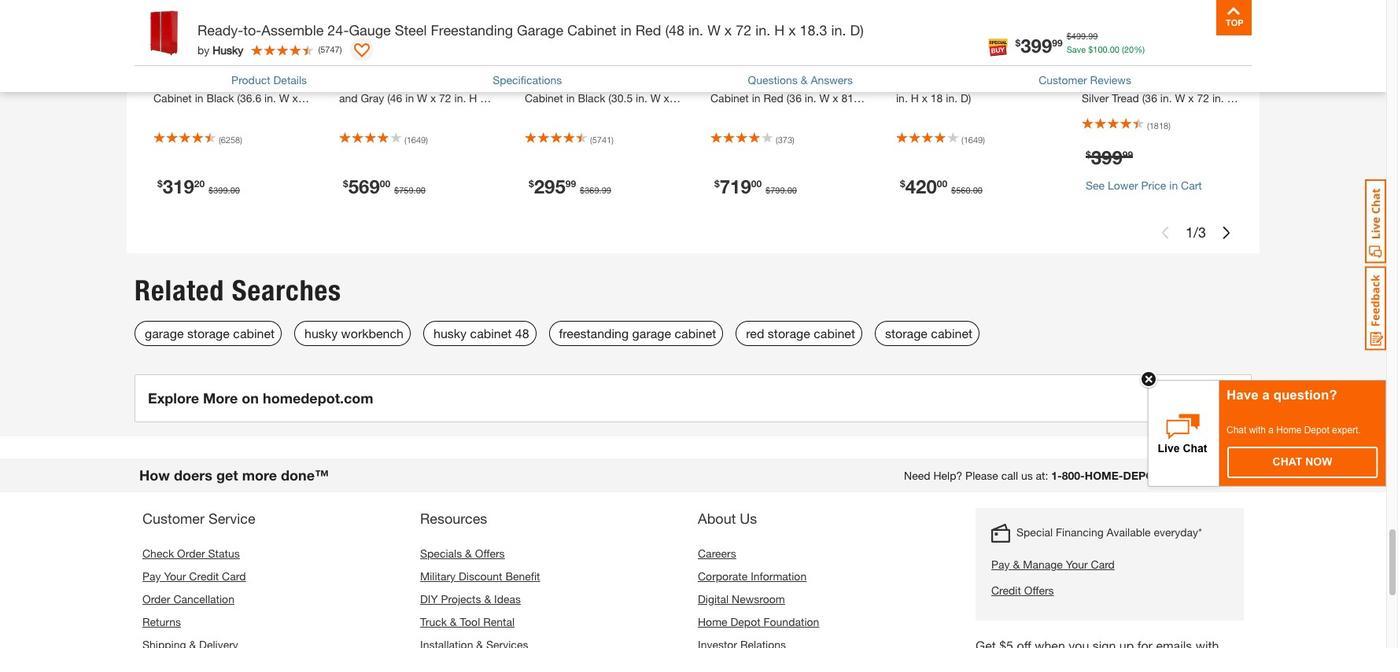 Task type: vqa. For each thing, say whether or not it's contained in the screenshot.
'year'
no



Task type: locate. For each thing, give the bounding box(es) containing it.
garage
[[145, 326, 184, 341], [633, 326, 672, 341]]

explore more on homedepot.com
[[148, 390, 374, 407]]

credit
[[189, 570, 219, 583], [992, 584, 1022, 597]]

1 1649 from the left
[[407, 135, 426, 145]]

1649
[[407, 135, 426, 145], [964, 135, 983, 145]]

) down "(36.6"
[[240, 135, 242, 145]]

w right (46
[[417, 91, 427, 105]]

need
[[905, 469, 931, 482]]

1649 up 759
[[407, 135, 426, 145]]

storage for red
[[768, 326, 811, 341]]

99 inside '$ 499 . 99 save $ 100 . 00 ( 20 %)'
[[1089, 31, 1099, 41]]

answers
[[811, 73, 853, 86]]

specials & offers link
[[420, 547, 505, 560]]

ready- down 100 at the top of the page
[[1082, 58, 1118, 72]]

1 vertical spatial customer
[[142, 510, 205, 527]]

1 garage from the left
[[145, 326, 184, 341]]

heavy left duty
[[711, 58, 742, 72]]

(46
[[387, 91, 403, 105]]

. inside $ 569 00 $ 759 . 00
[[414, 185, 416, 195]]

garage down "related"
[[145, 326, 184, 341]]

garage up "(36.6"
[[249, 75, 285, 88]]

72 inside husky ready-to-assemble 24-gauge steel freestanding garage cabinet in black (30.5 in. w x 72 in. h x 18.3 in. d)
[[525, 108, 537, 121]]

gauge down the (48
[[643, 58, 676, 72]]

0 vertical spatial order
[[177, 547, 205, 560]]

(36.6
[[237, 91, 262, 105]]

719
[[720, 175, 752, 197]]

rental
[[483, 615, 515, 629]]

99 right 499
[[1089, 31, 1099, 41]]

freestanding garage cabinet link
[[549, 321, 724, 346]]

1 horizontal spatial and
[[927, 75, 946, 88]]

to- up "specifications"
[[561, 58, 575, 72]]

w right the (48
[[708, 21, 721, 39]]

800-
[[1063, 469, 1085, 482], [1175, 469, 1198, 482]]

black left (30.5
[[578, 91, 606, 105]]

( 6258 )
[[219, 135, 242, 145]]

freestanding inside husky ready-to-assemble 24-gauge steel freestanding garage cabinet in black (36.6 in. w x 72 in. h x 18.3 in. d)
[[181, 75, 246, 88]]

offers up discount
[[475, 547, 505, 560]]

1 cabinet from the left
[[233, 326, 275, 341]]

1 vertical spatial 18
[[1091, 108, 1103, 121]]

black
[[448, 75, 476, 88], [897, 75, 924, 88], [207, 91, 234, 105], [578, 91, 606, 105]]

steel inside welded steel floor cabinet in black and gray (36 in w x 72 in. h x 18 in. d)
[[937, 58, 962, 72]]

0 horizontal spatial gray
[[361, 91, 384, 105]]

0 horizontal spatial 24
[[339, 108, 352, 121]]

72 inside gladiator ready-to-assemble steel freestanding garage cabinet in silver tread (36 in. w x 72 in. h x 18 in. d)
[[1198, 91, 1210, 105]]

24- up (30.5
[[626, 58, 643, 72]]

2 horizontal spatial storage
[[886, 326, 928, 341]]

credit down pay & manage your card
[[992, 584, 1022, 597]]

24- up product details
[[255, 58, 271, 72]]

husky inside "husky cabinet 48" link
[[434, 326, 467, 341]]

1 horizontal spatial card
[[1092, 558, 1115, 571]]

0 horizontal spatial ( 1649 )
[[405, 135, 428, 145]]

pay inside pay & manage your card link
[[992, 558, 1011, 571]]

depot down digital newsroom
[[731, 615, 761, 629]]

gauge up answers
[[827, 58, 860, 72]]

( 1649 ) for 569
[[405, 135, 428, 145]]

( 1649 ) up 759
[[405, 135, 428, 145]]

h inside husky heavy gauge 3-shelf welded steel floor cabinet in black and gray (46 in w x 72 in. h x 24 in. d)
[[469, 91, 477, 105]]

295
[[534, 175, 566, 197]]

corporate
[[698, 570, 748, 583]]

w right (30.5
[[651, 91, 661, 105]]

h inside husky ready-to-assemble 24-gauge steel freestanding garage cabinet in black (30.5 in. w x 72 in. h x 18.3 in. d)
[[555, 108, 563, 121]]

in inside the see lower price in cart button
[[1170, 179, 1179, 192]]

00 right 100 at the top of the page
[[1111, 44, 1120, 54]]

husky for husky workbench
[[305, 326, 338, 341]]

military
[[420, 570, 456, 583]]

husky workbench
[[305, 326, 404, 341]]

steel
[[395, 21, 427, 39], [937, 58, 962, 72], [1184, 58, 1209, 72], [154, 75, 178, 88], [339, 75, 364, 88], [525, 75, 550, 88], [711, 75, 736, 88]]

depot left expert.
[[1305, 425, 1330, 436]]

home right with
[[1277, 425, 1302, 436]]

ready- for 295
[[525, 58, 561, 72]]

assemble down by husky
[[203, 58, 252, 72]]

$
[[1067, 31, 1072, 41], [1016, 37, 1021, 48], [1089, 44, 1094, 54], [1086, 149, 1092, 160], [157, 178, 163, 190], [343, 178, 349, 190], [529, 178, 534, 190], [715, 178, 720, 190], [901, 178, 906, 190], [209, 185, 214, 195], [394, 185, 399, 195], [580, 185, 585, 195], [766, 185, 771, 195], [952, 185, 957, 195]]

2 welded from the left
[[771, 58, 808, 72]]

0 vertical spatial floor
[[965, 58, 990, 72]]

1 vertical spatial credit
[[992, 584, 1022, 597]]

99 left 369
[[566, 178, 576, 190]]

0 horizontal spatial 18.3
[[203, 108, 225, 121]]

( 1649 )
[[405, 135, 428, 145], [962, 135, 985, 145]]

(36 inside 'heavy duty welded 20-gauge steel freestanding garage cabinet in red (36 in. w x 81 in. h x 24 in. d)'
[[787, 91, 802, 105]]

1 800- from the left
[[1063, 469, 1085, 482]]

1 horizontal spatial customer
[[1039, 73, 1088, 86]]

cabinet for red storage cabinet
[[814, 326, 856, 341]]

offers down manage
[[1025, 584, 1055, 597]]

. inside $ 295 99 $ 369 . 99
[[600, 185, 602, 195]]

0 horizontal spatial customer
[[142, 510, 205, 527]]

3 welded from the left
[[897, 58, 934, 72]]

freestanding
[[559, 326, 629, 341]]

benefit
[[506, 570, 540, 583]]

1 husky from the left
[[305, 326, 338, 341]]

welded steel floor cabinet in black and gray (36 in w x 72 in. h x 18 in. d)
[[897, 58, 1043, 105]]

specifications button
[[493, 72, 562, 88], [493, 72, 562, 88]]

red left the (48
[[636, 21, 662, 39]]

cabinet inside garage storage cabinet link
[[233, 326, 275, 341]]

& for answers
[[801, 73, 808, 86]]

) down 'heavy duty welded 20-gauge steel freestanding garage cabinet in red (36 in. w x 81 in. h x 24 in. d)'
[[793, 135, 795, 145]]

freestanding up (30.5
[[553, 75, 617, 88]]

0 horizontal spatial 24-
[[255, 58, 271, 72]]

husky inside husky ready-to-assemble 24-gauge steel freestanding garage cabinet in black (30.5 in. w x 72 in. h x 18.3 in. d)
[[525, 43, 558, 57]]

husky for 319
[[154, 43, 186, 57]]

in inside husky ready-to-assemble 24-gauge steel freestanding garage cabinet in black (30.5 in. w x 72 in. h x 18.3 in. d)
[[567, 91, 575, 105]]

0 vertical spatial gray
[[949, 75, 972, 88]]

assemble for 295
[[575, 58, 623, 72]]

cabinet inside freestanding garage cabinet link
[[675, 326, 717, 341]]

00 inside $ 319 20 $ 399 . 00
[[230, 185, 240, 195]]

0 vertical spatial home
[[1277, 425, 1302, 436]]

garage inside husky ready-to-assemble 24-gauge steel freestanding garage cabinet in black (30.5 in. w x 72 in. h x 18.3 in. d)
[[620, 75, 656, 88]]

24 inside 'heavy duty welded 20-gauge steel freestanding garage cabinet in red (36 in. w x 81 in. h x 24 in. d)'
[[745, 108, 758, 121]]

72 inside husky ready-to-assemble 24-gauge steel freestanding garage cabinet in black (36.6 in. w x 72 in. h x 18.3 in. d)
[[154, 108, 166, 121]]

freestanding up shelf
[[431, 21, 513, 39]]

assemble down %)
[[1132, 58, 1181, 72]]

1 horizontal spatial your
[[1066, 558, 1088, 571]]

0 vertical spatial depot
[[1305, 425, 1330, 436]]

husky inside husky ready-to-assemble 24-gauge steel freestanding garage cabinet in black (36.6 in. w x 72 in. h x 18.3 in. d)
[[154, 43, 186, 57]]

(36 inside welded steel floor cabinet in black and gray (36 in w x 72 in. h x 18 in. d)
[[975, 75, 991, 88]]

gauge inside husky ready-to-assemble 24-gauge steel freestanding garage cabinet in black (30.5 in. w x 72 in. h x 18.3 in. d)
[[643, 58, 676, 72]]

assemble up 5747
[[262, 21, 324, 39]]

20 inside $ 319 20 $ 399 . 00
[[194, 178, 205, 190]]

husky for husky cabinet 48
[[434, 326, 467, 341]]

customer for customer reviews
[[1039, 73, 1088, 86]]

1 horizontal spatial 24
[[745, 108, 758, 121]]

husky for 569
[[339, 43, 372, 57]]

$ 399 99 up lower
[[1086, 146, 1134, 168]]

00 down 6258
[[230, 185, 240, 195]]

2 husky from the left
[[154, 43, 186, 57]]

red for (48
[[636, 21, 662, 39]]

. down ( 373 )
[[785, 185, 788, 195]]

feedback link image
[[1366, 266, 1387, 351]]

to- for 319
[[189, 58, 203, 72]]

black left "specifications"
[[448, 75, 476, 88]]

20 inside '$ 499 . 99 save $ 100 . 00 ( 20 %)'
[[1125, 44, 1135, 54]]

0 horizontal spatial welded
[[444, 58, 481, 72]]

available
[[1107, 526, 1151, 539]]

2 cabinet from the left
[[470, 326, 512, 341]]

1 horizontal spatial 399
[[1021, 34, 1053, 56]]

order up returns
[[142, 593, 170, 606]]

floor inside husky heavy gauge 3-shelf welded steel floor cabinet in black and gray (46 in w x 72 in. h x 24 in. d)
[[367, 75, 392, 88]]

& left manage
[[1014, 558, 1021, 571]]

1 horizontal spatial $ 399 99
[[1086, 146, 1134, 168]]

w down details
[[279, 91, 289, 105]]

assemble inside husky ready-to-assemble 24-gauge steel freestanding garage cabinet in black (36.6 in. w x 72 in. h x 18.3 in. d)
[[203, 58, 252, 72]]

4 husky from the left
[[525, 43, 558, 57]]

call
[[1002, 469, 1019, 482]]

about
[[698, 510, 736, 527]]

in inside 'heavy duty welded 20-gauge steel freestanding garage cabinet in red (36 in. w x 81 in. h x 24 in. d)'
[[752, 91, 761, 105]]

gauge up display image
[[349, 21, 391, 39]]

product image image
[[139, 8, 190, 59]]

garage inside 'heavy duty welded 20-gauge steel freestanding garage cabinet in red (36 in. w x 81 in. h x 24 in. d)'
[[806, 75, 842, 88]]

800- right depot in the right bottom of the page
[[1175, 469, 1198, 482]]

(48
[[666, 21, 685, 39]]

1-
[[1052, 469, 1063, 482]]

chat now link
[[1229, 448, 1378, 478]]

2 storage from the left
[[768, 326, 811, 341]]

this is the first slide image
[[1160, 227, 1172, 239]]

0 horizontal spatial husky
[[305, 326, 338, 341]]

( for 319
[[219, 135, 221, 145]]

garage up "specifications"
[[517, 21, 564, 39]]

& for manage
[[1014, 558, 1021, 571]]

2 horizontal spatial 24-
[[626, 58, 643, 72]]

) down welded steel floor cabinet in black and gray (36 in w x 72 in. h x 18 in. d)
[[983, 135, 985, 145]]

18.3 up 5741
[[575, 108, 596, 121]]

pay up credit offers on the bottom of page
[[992, 558, 1011, 571]]

$ 399 99 left save
[[1016, 34, 1063, 56]]

ready- down 'ready-to-assemble 24-gauge steel freestanding garage cabinet in black (36.6 in. w x 72 in. h x 18.3 in. d)' "image"
[[154, 58, 189, 72]]

3337)
[[1220, 469, 1248, 482]]

ideas
[[494, 593, 521, 606]]

72 inside welded steel floor cabinet in black and gray (36 in w x 72 in. h x 18 in. d)
[[1027, 75, 1040, 88]]

. for 420
[[971, 185, 974, 195]]

cabinet for garage storage cabinet
[[233, 326, 275, 341]]

0 vertical spatial 18
[[931, 91, 943, 105]]

)
[[340, 44, 342, 54], [1169, 120, 1171, 131], [240, 135, 242, 145], [426, 135, 428, 145], [612, 135, 614, 145], [793, 135, 795, 145], [983, 135, 985, 145]]

18.3 inside husky ready-to-assemble 24-gauge steel freestanding garage cabinet in black (30.5 in. w x 72 in. h x 18.3 in. d)
[[575, 108, 596, 121]]

1 husky from the left
[[213, 43, 244, 56]]

18.3 inside husky ready-to-assemble 24-gauge steel freestanding garage cabinet in black (36.6 in. w x 72 in. h x 18.3 in. d)
[[203, 108, 225, 121]]

related
[[135, 274, 225, 308]]

about us
[[698, 510, 758, 527]]

w inside gladiator ready-to-assemble steel freestanding garage cabinet in silver tread (36 in. w x 72 in. h x 18 in. d)
[[1176, 91, 1186, 105]]

1 vertical spatial gray
[[361, 91, 384, 105]]

1 ( 1649 ) from the left
[[405, 135, 428, 145]]

0 horizontal spatial and
[[339, 91, 358, 105]]

) down (30.5
[[612, 135, 614, 145]]

(36 inside gladiator ready-to-assemble steel freestanding garage cabinet in silver tread (36 in. w x 72 in. h x 18 in. d)
[[1143, 91, 1158, 105]]

2 husky from the left
[[434, 326, 467, 341]]

1 horizontal spatial 24-
[[328, 21, 349, 39]]

. for 319
[[228, 185, 230, 195]]

) down husky heavy gauge 3-shelf welded steel floor cabinet in black and gray (46 in w x 72 in. h x 24 in. d)
[[426, 135, 428, 145]]

3 cabinet from the left
[[675, 326, 717, 341]]

0 horizontal spatial 20
[[194, 178, 205, 190]]

order up pay your credit card link
[[177, 547, 205, 560]]

& for tool
[[450, 615, 457, 629]]

1 welded from the left
[[444, 58, 481, 72]]

husky inside the husky workbench link
[[305, 326, 338, 341]]

1 horizontal spatial floor
[[965, 58, 990, 72]]

0 horizontal spatial 399
[[214, 185, 228, 195]]

1 horizontal spatial 20
[[1125, 44, 1135, 54]]

24 down the questions at the right top of the page
[[745, 108, 758, 121]]

00 inside '$ 499 . 99 save $ 100 . 00 ( 20 %)'
[[1111, 44, 1120, 54]]

to- up by husky
[[244, 21, 262, 39]]

garage down 20-
[[806, 75, 842, 88]]

1 vertical spatial offers
[[1025, 584, 1055, 597]]

0 horizontal spatial floor
[[367, 75, 392, 88]]

ready- up "specifications"
[[525, 58, 561, 72]]

2 horizontal spatial welded
[[897, 58, 934, 72]]

welded
[[444, 58, 481, 72], [771, 58, 808, 72], [897, 58, 934, 72]]

need help? please call us at: 1-800-home-depot (1-800-466-3337)
[[905, 469, 1248, 482]]

garage right freestanding
[[633, 326, 672, 341]]

check order status link
[[142, 547, 240, 560]]

see lower price in cart button
[[1086, 171, 1236, 201]]

1 vertical spatial home
[[698, 615, 728, 629]]

2 horizontal spatial 18.3
[[800, 21, 828, 39]]

18 inside welded steel floor cabinet in black and gray (36 in w x 72 in. h x 18 in. d)
[[931, 91, 943, 105]]

1 horizontal spatial 18.3
[[575, 108, 596, 121]]

1 24 from the left
[[339, 108, 352, 121]]

financing
[[1057, 526, 1104, 539]]

1 vertical spatial 399
[[1092, 146, 1123, 168]]

00 right 759
[[416, 185, 426, 195]]

2 ( 1649 ) from the left
[[962, 135, 985, 145]]

husky
[[213, 43, 244, 56], [154, 43, 186, 57], [339, 43, 372, 57], [525, 43, 558, 57]]

ready- up by husky
[[198, 21, 244, 39]]

0 vertical spatial $ 399 99
[[1016, 34, 1063, 56]]

(1-
[[1162, 469, 1175, 482]]

to- inside husky ready-to-assemble 24-gauge steel freestanding garage cabinet in black (36.6 in. w x 72 in. h x 18.3 in. d)
[[189, 58, 203, 72]]

display image
[[354, 43, 370, 59]]

1 horizontal spatial 800-
[[1175, 469, 1198, 482]]

gauge up details
[[271, 58, 304, 72]]

1649 for 569
[[407, 135, 426, 145]]

0 horizontal spatial offers
[[475, 547, 505, 560]]

5 cabinet from the left
[[932, 326, 973, 341]]

0 vertical spatial and
[[927, 75, 946, 88]]

ready- inside husky ready-to-assemble 24-gauge steel freestanding garage cabinet in black (30.5 in. w x 72 in. h x 18.3 in. d)
[[525, 58, 561, 72]]

to- up reviews
[[1118, 58, 1132, 72]]

cancellation
[[174, 593, 235, 606]]

pay for pay & manage your card
[[992, 558, 1011, 571]]

0 horizontal spatial storage
[[187, 326, 230, 341]]

4 cabinet from the left
[[814, 326, 856, 341]]

) for 295
[[612, 135, 614, 145]]

ready-to-assemble 24-gauge steel freestanding garage cabinet in black (30.5 in. w x 72 in. h x 18.3 in. d) image
[[517, 0, 690, 32]]

d) inside gladiator ready-to-assemble steel freestanding garage cabinet in silver tread (36 in. w x 72 in. h x 18 in. d)
[[1121, 108, 1132, 121]]

& left answers
[[801, 73, 808, 86]]

red
[[747, 326, 765, 341]]

in.
[[689, 21, 704, 39], [756, 21, 771, 39], [832, 21, 847, 39], [265, 91, 276, 105], [455, 91, 466, 105], [636, 91, 648, 105], [805, 91, 817, 105], [897, 91, 908, 105], [946, 91, 958, 105], [1161, 91, 1173, 105], [1213, 91, 1225, 105], [169, 108, 180, 121], [228, 108, 239, 121], [355, 108, 366, 121], [540, 108, 552, 121], [599, 108, 611, 121], [711, 108, 723, 121], [761, 108, 772, 121], [1107, 108, 1118, 121]]

a
[[1263, 388, 1270, 403], [1269, 425, 1275, 436]]

ready- inside gladiator ready-to-assemble steel freestanding garage cabinet in silver tread (36 in. w x 72 in. h x 18 in. d)
[[1082, 58, 1118, 72]]

1649 up 560
[[964, 135, 983, 145]]

newsroom
[[732, 593, 785, 606]]

black inside welded steel floor cabinet in black and gray (36 in w x 72 in. h x 18 in. d)
[[897, 75, 924, 88]]

0 horizontal spatial red
[[636, 21, 662, 39]]

1 vertical spatial 20
[[194, 178, 205, 190]]

questions
[[748, 73, 798, 86]]

1 horizontal spatial order
[[177, 547, 205, 560]]

1 vertical spatial and
[[339, 91, 358, 105]]

3 husky from the left
[[339, 43, 372, 57]]

w right the tread
[[1176, 91, 1186, 105]]

credit up cancellation
[[189, 570, 219, 583]]

0 horizontal spatial pay
[[142, 570, 161, 583]]

18 inside gladiator ready-to-assemble steel freestanding garage cabinet in silver tread (36 in. w x 72 in. h x 18 in. d)
[[1091, 108, 1103, 121]]

1 vertical spatial a
[[1269, 425, 1275, 436]]

. down ( 5741 )
[[600, 185, 602, 195]]

. down 6258
[[228, 185, 230, 195]]

399 left save
[[1021, 34, 1053, 56]]

1 vertical spatial order
[[142, 593, 170, 606]]

1 horizontal spatial 1649
[[964, 135, 983, 145]]

. inside '$ 719 00 $ 799 . 00'
[[785, 185, 788, 195]]

1 horizontal spatial depot
[[1305, 425, 1330, 436]]

& left the ideas
[[484, 593, 491, 606]]

2 vertical spatial 399
[[214, 185, 228, 195]]

6258
[[221, 135, 240, 145]]

black inside husky heavy gauge 3-shelf welded steel floor cabinet in black and gray (46 in w x 72 in. h x 24 in. d)
[[448, 75, 476, 88]]

369
[[585, 185, 600, 195]]

to- inside gladiator ready-to-assemble steel freestanding garage cabinet in silver tread (36 in. w x 72 in. h x 18 in. d)
[[1118, 58, 1132, 72]]

1 horizontal spatial red
[[764, 91, 784, 105]]

us
[[1022, 469, 1033, 482]]

husky workbench link
[[294, 321, 411, 346]]

0 vertical spatial customer
[[1039, 73, 1088, 86]]

husky left 48
[[434, 326, 467, 341]]

assemble inside husky ready-to-assemble 24-gauge steel freestanding garage cabinet in black (30.5 in. w x 72 in. h x 18.3 in. d)
[[575, 58, 623, 72]]

customer up check
[[142, 510, 205, 527]]

red down the questions at the right top of the page
[[764, 91, 784, 105]]

workbench
[[341, 326, 404, 341]]

black right answers
[[897, 75, 924, 88]]

heavy
[[339, 58, 370, 72], [711, 58, 742, 72]]

assemble for 319
[[203, 58, 252, 72]]

24- inside husky ready-to-assemble 24-gauge steel freestanding garage cabinet in black (36.6 in. w x 72 in. h x 18.3 in. d)
[[255, 58, 271, 72]]

399 up see
[[1092, 146, 1123, 168]]

& for offers
[[465, 547, 472, 560]]

cabinet inside red storage cabinet link
[[814, 326, 856, 341]]

card down status at the left bottom of the page
[[222, 570, 246, 583]]

) left display image
[[340, 44, 342, 54]]

2 horizontal spatial (36
[[1143, 91, 1158, 105]]

storage
[[187, 326, 230, 341], [768, 326, 811, 341], [886, 326, 928, 341]]

customer down save
[[1039, 73, 1088, 86]]

how
[[139, 467, 170, 484]]

(30.5
[[609, 91, 633, 105]]

freestanding up the tread
[[1082, 75, 1147, 88]]

1 horizontal spatial (36
[[975, 75, 991, 88]]

h
[[775, 21, 785, 39], [469, 91, 477, 105], [911, 91, 919, 105], [1228, 91, 1236, 105], [184, 108, 191, 121], [555, 108, 563, 121], [726, 108, 734, 121]]

0 vertical spatial red
[[636, 21, 662, 39]]

2 24 from the left
[[745, 108, 758, 121]]

00 right 799
[[788, 185, 797, 195]]

husky for 295
[[525, 43, 558, 57]]

tread
[[1113, 91, 1140, 105]]

next slide image
[[1221, 227, 1234, 239]]

0 horizontal spatial heavy
[[339, 58, 370, 72]]

& up the military discount benefit link
[[465, 547, 472, 560]]

499
[[1072, 31, 1087, 41]]

cabinet
[[233, 326, 275, 341], [470, 326, 512, 341], [675, 326, 717, 341], [814, 326, 856, 341], [932, 326, 973, 341]]

your
[[1066, 558, 1088, 571], [164, 570, 186, 583]]

1 vertical spatial red
[[764, 91, 784, 105]]

. for 569
[[414, 185, 416, 195]]

0 horizontal spatial (36
[[787, 91, 802, 105]]

1 vertical spatial depot
[[731, 615, 761, 629]]

order
[[177, 547, 205, 560], [142, 593, 170, 606]]

1 horizontal spatial heavy
[[711, 58, 742, 72]]

pay
[[992, 558, 1011, 571], [142, 570, 161, 583]]

1 horizontal spatial storage
[[768, 326, 811, 341]]

heavy down 5747
[[339, 58, 370, 72]]

details
[[274, 73, 307, 86]]

w left customer reviews
[[1005, 75, 1015, 88]]

1 storage from the left
[[187, 326, 230, 341]]

garage up (30.5
[[620, 75, 656, 88]]

( 5747 )
[[318, 44, 342, 54]]

18.3 up 20-
[[800, 21, 828, 39]]

black left "(36.6"
[[207, 91, 234, 105]]

pay down check
[[142, 570, 161, 583]]

1649 for 420
[[964, 135, 983, 145]]

0 horizontal spatial 18
[[931, 91, 943, 105]]

2 horizontal spatial 399
[[1092, 146, 1123, 168]]

husky inside husky heavy gauge 3-shelf welded steel floor cabinet in black and gray (46 in w x 72 in. h x 24 in. d)
[[339, 43, 372, 57]]

assemble inside gladiator ready-to-assemble steel freestanding garage cabinet in silver tread (36 in. w x 72 in. h x 18 in. d)
[[1132, 58, 1181, 72]]

d)
[[851, 21, 864, 39], [961, 91, 972, 105], [243, 108, 253, 121], [369, 108, 380, 121], [614, 108, 625, 121], [775, 108, 786, 121], [1121, 108, 1132, 121]]

( 1649 ) up 560
[[962, 135, 985, 145]]

to- inside husky ready-to-assemble 24-gauge steel freestanding garage cabinet in black (30.5 in. w x 72 in. h x 18.3 in. d)
[[561, 58, 575, 72]]

1 vertical spatial floor
[[367, 75, 392, 88]]

1 horizontal spatial welded
[[771, 58, 808, 72]]

00 right 560
[[974, 185, 983, 195]]

100
[[1094, 44, 1108, 54]]

2 heavy from the left
[[711, 58, 742, 72]]

0 horizontal spatial garage
[[145, 326, 184, 341]]

black inside husky ready-to-assemble 24-gauge steel freestanding garage cabinet in black (30.5 in. w x 72 in. h x 18.3 in. d)
[[578, 91, 606, 105]]

1 horizontal spatial pay
[[992, 558, 1011, 571]]

1 horizontal spatial husky
[[434, 326, 467, 341]]

0 horizontal spatial 1649
[[407, 135, 426, 145]]

cabinet
[[568, 21, 617, 39], [993, 58, 1031, 72], [395, 75, 434, 88], [1189, 75, 1227, 88], [154, 91, 192, 105], [525, 91, 563, 105], [711, 91, 749, 105]]

steel inside husky ready-to-assemble 24-gauge steel freestanding garage cabinet in black (36.6 in. w x 72 in. h x 18.3 in. d)
[[154, 75, 178, 88]]

in inside gladiator ready-to-assemble steel freestanding garage cabinet in silver tread (36 in. w x 72 in. h x 18 in. d)
[[1230, 75, 1239, 88]]

. inside $ 420 00 $ 560 . 00
[[971, 185, 974, 195]]

0 vertical spatial 20
[[1125, 44, 1135, 54]]

1 horizontal spatial 18
[[1091, 108, 1103, 121]]

careers link
[[698, 547, 737, 560]]

1 horizontal spatial garage
[[633, 326, 672, 341]]

your down financing at the right bottom
[[1066, 558, 1088, 571]]

garage up ( 1818 )
[[1150, 75, 1186, 88]]

ready- inside husky ready-to-assemble 24-gauge steel freestanding garage cabinet in black (36.6 in. w x 72 in. h x 18.3 in. d)
[[154, 58, 189, 72]]

corporate information
[[698, 570, 807, 583]]

1 horizontal spatial gray
[[949, 75, 972, 88]]

cabinet inside husky heavy gauge 3-shelf welded steel floor cabinet in black and gray (46 in w x 72 in. h x 24 in. d)
[[395, 75, 434, 88]]

24- inside husky ready-to-assemble 24-gauge steel freestanding garage cabinet in black (30.5 in. w x 72 in. h x 18.3 in. d)
[[626, 58, 643, 72]]

1 heavy from the left
[[339, 58, 370, 72]]

$ 719 00 $ 799 . 00
[[715, 175, 797, 197]]

customer reviews
[[1039, 73, 1132, 86]]

your up order cancellation link
[[164, 570, 186, 583]]

0 horizontal spatial credit
[[189, 570, 219, 583]]

welded inside husky heavy gauge 3-shelf welded steel floor cabinet in black and gray (46 in w x 72 in. h x 24 in. d)
[[444, 58, 481, 72]]

pay & manage your card link
[[992, 556, 1203, 573]]

0 horizontal spatial order
[[142, 593, 170, 606]]

husky left workbench
[[305, 326, 338, 341]]

1 horizontal spatial ( 1649 )
[[962, 135, 985, 145]]

freestanding down duty
[[739, 75, 803, 88]]

0 horizontal spatial 800-
[[1063, 469, 1085, 482]]

0 horizontal spatial your
[[164, 570, 186, 583]]

. for 295
[[600, 185, 602, 195]]

2 1649 from the left
[[964, 135, 983, 145]]

399 right 319
[[214, 185, 228, 195]]



Task type: describe. For each thing, give the bounding box(es) containing it.
h inside gladiator ready-to-assemble steel freestanding garage cabinet in silver tread (36 in. w x 72 in. h x 18 in. d)
[[1228, 91, 1236, 105]]

99 right 369
[[602, 185, 612, 195]]

product details
[[232, 73, 307, 86]]

husky heavy gauge 3-shelf welded steel floor cabinet in black and gray (46 in w x 72 in. h x 24 in. d)
[[339, 43, 486, 121]]

00 left 759
[[380, 178, 391, 190]]

(36 for heavy duty welded 20-gauge steel freestanding garage cabinet in red (36 in. w x 81 in. h x 24 in. d)
[[787, 91, 802, 105]]

freestanding inside husky ready-to-assemble 24-gauge steel freestanding garage cabinet in black (30.5 in. w x 72 in. h x 18.3 in. d)
[[553, 75, 617, 88]]

discount
[[459, 570, 503, 583]]

explore more on homedepot.com button
[[135, 375, 1253, 423]]

duty
[[745, 58, 768, 72]]

2 garage from the left
[[633, 326, 672, 341]]

w inside 'heavy duty welded 20-gauge steel freestanding garage cabinet in red (36 in. w x 81 in. h x 24 in. d)'
[[820, 91, 830, 105]]

ready-to-assemble 24-gauge steel freestanding garage cabinet in black (36.6 in. w x 72 in. h x 18.3 in. d) image
[[146, 0, 319, 32]]

cabinet inside welded steel floor cabinet in black and gray (36 in w x 72 in. h x 18 in. d)
[[993, 58, 1031, 72]]

1 horizontal spatial offers
[[1025, 584, 1055, 597]]

) for 719
[[793, 135, 795, 145]]

ready- for 319
[[154, 58, 189, 72]]

759
[[399, 185, 414, 195]]

information
[[751, 570, 807, 583]]

3-
[[407, 58, 417, 72]]

get
[[216, 467, 238, 484]]

( 5741 )
[[590, 135, 614, 145]]

shelf
[[417, 58, 441, 72]]

569
[[349, 175, 380, 197]]

w inside husky heavy gauge 3-shelf welded steel floor cabinet in black and gray (46 in w x 72 in. h x 24 in. d)
[[417, 91, 427, 105]]

24- for 319
[[255, 58, 271, 72]]

check order status
[[142, 547, 240, 560]]

steel inside husky ready-to-assemble 24-gauge steel freestanding garage cabinet in black (30.5 in. w x 72 in. h x 18.3 in. d)
[[525, 75, 550, 88]]

how doers get more done™
[[139, 467, 329, 484]]

399 inside $ 319 20 $ 399 . 00
[[214, 185, 228, 195]]

husky ready-to-assemble 24-gauge steel freestanding garage cabinet in black (36.6 in. w x 72 in. h x 18.3 in. d)
[[154, 43, 304, 121]]

storage cabinet link
[[875, 321, 980, 346]]

heavy duty welded 20-gauge steel freestanding garage cabinet in red (36 in. w x 81 in. h x 24 in. d)
[[711, 58, 860, 121]]

everyday*
[[1154, 526, 1203, 539]]

d) inside welded steel floor cabinet in black and gray (36 in w x 72 in. h x 18 in. d)
[[961, 91, 972, 105]]

18.3 for 319
[[203, 108, 225, 121]]

more
[[242, 467, 277, 484]]

husky ready-to-assemble 24-gauge steel freestanding garage cabinet in black (30.5 in. w x 72 in. h x 18.3 in. d)
[[525, 43, 676, 121]]

72 inside husky heavy gauge 3-shelf welded steel floor cabinet in black and gray (46 in w x 72 in. h x 24 in. d)
[[439, 91, 452, 105]]

( 1649 ) for 420
[[962, 135, 985, 145]]

tool
[[460, 615, 480, 629]]

welded inside welded steel floor cabinet in black and gray (36 in w x 72 in. h x 18 in. d)
[[897, 58, 934, 72]]

garage storage cabinet link
[[135, 321, 282, 346]]

gladiator
[[1082, 43, 1131, 57]]

see lower price in cart
[[1086, 179, 1203, 192]]

red for (36
[[764, 91, 784, 105]]

homedepot.com
[[263, 390, 374, 407]]

/
[[1194, 224, 1199, 241]]

1 / 3
[[1186, 224, 1207, 241]]

status
[[208, 547, 240, 560]]

us
[[740, 510, 758, 527]]

diy
[[420, 593, 438, 606]]

home depot foundation link
[[698, 615, 820, 629]]

help?
[[934, 469, 963, 482]]

cart
[[1182, 179, 1203, 192]]

1 horizontal spatial home
[[1277, 425, 1302, 436]]

pay & manage your card
[[992, 558, 1115, 571]]

husky cabinet 48 link
[[424, 321, 537, 346]]

heavy duty welded 20-gauge steel freestanding garage cabinet in red (36 in. w x 81 in. h x 24 in. d) image
[[703, 0, 876, 32]]

digital newsroom
[[698, 593, 785, 606]]

d) inside husky heavy gauge 3-shelf welded steel floor cabinet in black and gray (46 in w x 72 in. h x 24 in. d)
[[369, 108, 380, 121]]

truck & tool rental
[[420, 615, 515, 629]]

steel inside 'heavy duty welded 20-gauge steel freestanding garage cabinet in red (36 in. w x 81 in. h x 24 in. d)'
[[711, 75, 736, 88]]

with
[[1250, 425, 1267, 436]]

0 horizontal spatial home
[[698, 615, 728, 629]]

garage inside husky ready-to-assemble 24-gauge steel freestanding garage cabinet in black (36.6 in. w x 72 in. h x 18.3 in. d)
[[249, 75, 285, 88]]

customer for customer service
[[142, 510, 205, 527]]

24 inside husky heavy gauge 3-shelf welded steel floor cabinet in black and gray (46 in w x 72 in. h x 24 in. d)
[[339, 108, 352, 121]]

explore
[[148, 390, 199, 407]]

projects
[[441, 593, 481, 606]]

( for 420
[[962, 135, 964, 145]]

w inside welded steel floor cabinet in black and gray (36 in w x 72 in. h x 18 in. d)
[[1005, 75, 1015, 88]]

gray inside welded steel floor cabinet in black and gray (36 in w x 72 in. h x 18 in. d)
[[949, 75, 972, 88]]

welded inside 'heavy duty welded 20-gauge steel freestanding garage cabinet in red (36 in. w x 81 in. h x 24 in. d)'
[[771, 58, 808, 72]]

gauge inside 'heavy duty welded 20-gauge steel freestanding garage cabinet in red (36 in. w x 81 in. h x 24 in. d)'
[[827, 58, 860, 72]]

gauge inside husky ready-to-assemble 24-gauge steel freestanding garage cabinet in black (36.6 in. w x 72 in. h x 18.3 in. d)
[[271, 58, 304, 72]]

w inside husky ready-to-assemble 24-gauge steel freestanding garage cabinet in black (30.5 in. w x 72 in. h x 18.3 in. d)
[[651, 91, 661, 105]]

pay for pay your credit card
[[142, 570, 161, 583]]

3 storage from the left
[[886, 326, 928, 341]]

00 left 799
[[752, 178, 762, 190]]

related searches
[[135, 274, 342, 308]]

$ 569 00 $ 759 . 00
[[343, 175, 426, 197]]

00 left 560
[[937, 178, 948, 190]]

cabinet inside "husky cabinet 48" link
[[470, 326, 512, 341]]

cabinet inside the 'storage cabinet' link
[[932, 326, 973, 341]]

heavy gauge 3-shelf welded steel floor cabinet in black and gray (46 in w x 72 in. h x 24 in. d) image
[[331, 0, 505, 32]]

0 vertical spatial 399
[[1021, 34, 1053, 56]]

live chat image
[[1366, 179, 1387, 264]]

d) inside 'heavy duty welded 20-gauge steel freestanding garage cabinet in red (36 in. w x 81 in. h x 24 in. d)'
[[775, 108, 786, 121]]

steel inside gladiator ready-to-assemble steel freestanding garage cabinet in silver tread (36 in. w x 72 in. h x 18 in. d)
[[1184, 58, 1209, 72]]

foundation
[[764, 615, 820, 629]]

1 horizontal spatial credit
[[992, 584, 1022, 597]]

ready-to-assemble steel freestanding garage cabinet in silver tread (36 in. w x 72 in. h x 18 in. d) image
[[1075, 0, 1248, 32]]

( for 569
[[405, 135, 407, 145]]

18.3 for 295
[[575, 108, 596, 121]]

steel inside husky heavy gauge 3-shelf welded steel floor cabinet in black and gray (46 in w x 72 in. h x 24 in. d)
[[339, 75, 364, 88]]

husky cabinet 48
[[434, 326, 529, 341]]

. left %)
[[1108, 44, 1111, 54]]

garage storage cabinet
[[145, 326, 275, 341]]

0 vertical spatial credit
[[189, 570, 219, 583]]

special
[[1017, 526, 1053, 539]]

) for 420
[[983, 135, 985, 145]]

storage cabinet
[[886, 326, 973, 341]]

manage
[[1024, 558, 1063, 571]]

24- for 295
[[626, 58, 643, 72]]

0 horizontal spatial $ 399 99
[[1016, 34, 1063, 56]]

) up the see lower price in cart button
[[1169, 120, 1171, 131]]

cabinet inside husky ready-to-assemble 24-gauge steel freestanding garage cabinet in black (36.6 in. w x 72 in. h x 18.3 in. d)
[[154, 91, 192, 105]]

and inside husky heavy gauge 3-shelf welded steel floor cabinet in black and gray (46 in w x 72 in. h x 24 in. d)
[[339, 91, 358, 105]]

have a question?
[[1227, 388, 1338, 403]]

red storage cabinet
[[747, 326, 856, 341]]

truck & tool rental link
[[420, 615, 515, 629]]

( 1818 )
[[1148, 120, 1171, 131]]

%)
[[1135, 44, 1145, 54]]

99 left save
[[1053, 37, 1063, 48]]

order cancellation
[[142, 593, 235, 606]]

. up gladiator
[[1087, 31, 1089, 41]]

floor inside welded steel floor cabinet in black and gray (36 in w x 72 in. h x 18 in. d)
[[965, 58, 990, 72]]

$ 499 . 99 save $ 100 . 00 ( 20 %)
[[1067, 31, 1145, 54]]

specifications
[[493, 73, 562, 86]]

at:
[[1036, 469, 1049, 482]]

799
[[771, 185, 785, 195]]

to- for 399
[[1118, 58, 1132, 72]]

(36 for gladiator ready-to-assemble steel freestanding garage cabinet in silver tread (36 in. w x 72 in. h x 18 in. d)
[[1143, 91, 1158, 105]]

cabinet for freestanding garage cabinet
[[675, 326, 717, 341]]

cabinet inside gladiator ready-to-assemble steel freestanding garage cabinet in silver tread (36 in. w x 72 in. h x 18 in. d)
[[1189, 75, 1227, 88]]

specials
[[420, 547, 462, 560]]

99 up lower
[[1123, 149, 1134, 160]]

d) inside husky ready-to-assemble 24-gauge steel freestanding garage cabinet in black (36.6 in. w x 72 in. h x 18.3 in. d)
[[243, 108, 253, 121]]

reviews
[[1091, 73, 1132, 86]]

digital newsroom link
[[698, 593, 785, 606]]

and inside welded steel floor cabinet in black and gray (36 in w x 72 in. h x 18 in. d)
[[927, 75, 946, 88]]

storage for garage
[[187, 326, 230, 341]]

w inside husky ready-to-assemble 24-gauge steel freestanding garage cabinet in black (36.6 in. w x 72 in. h x 18.3 in. d)
[[279, 91, 289, 105]]

( for 295
[[590, 135, 593, 145]]

0 horizontal spatial depot
[[731, 615, 761, 629]]

silver
[[1082, 91, 1110, 105]]

doers
[[174, 467, 213, 484]]

( for 719
[[776, 135, 778, 145]]

0 vertical spatial offers
[[475, 547, 505, 560]]

questions & answers
[[748, 73, 853, 86]]

d) inside husky ready-to-assemble 24-gauge steel freestanding garage cabinet in black (30.5 in. w x 72 in. h x 18.3 in. d)
[[614, 108, 625, 121]]

special financing available everyday*
[[1017, 526, 1203, 539]]

cabinet inside husky ready-to-assemble 24-gauge steel freestanding garage cabinet in black (30.5 in. w x 72 in. h x 18.3 in. d)
[[525, 91, 563, 105]]

) for 569
[[426, 135, 428, 145]]

heavy inside 'heavy duty welded 20-gauge steel freestanding garage cabinet in red (36 in. w x 81 in. h x 24 in. d)'
[[711, 58, 742, 72]]

product
[[232, 73, 271, 86]]

welded steel floor cabinet in black and gray (36 in w x 72 in. h x 18 in. d) link
[[897, 44, 1054, 106]]

top button
[[1217, 0, 1253, 35]]

question?
[[1274, 388, 1338, 403]]

$ 319 20 $ 399 . 00
[[157, 175, 240, 197]]

. for 719
[[785, 185, 788, 195]]

garage inside gladiator ready-to-assemble steel freestanding garage cabinet in silver tread (36 in. w x 72 in. h x 18 in. d)
[[1150, 75, 1186, 88]]

customer service
[[142, 510, 256, 527]]

black inside husky ready-to-assemble 24-gauge steel freestanding garage cabinet in black (36.6 in. w x 72 in. h x 18.3 in. d)
[[207, 91, 234, 105]]

ready- for 399
[[1082, 58, 1118, 72]]

( for 399
[[1148, 120, 1150, 131]]

h inside 'heavy duty welded 20-gauge steel freestanding garage cabinet in red (36 in. w x 81 in. h x 24 in. d)'
[[726, 108, 734, 121]]

ready-to-assemble 24-gauge steel freestanding garage cabinet in red (48 in. w x 72 in. h x 18.3 in. d)
[[198, 21, 864, 39]]

) for 319
[[240, 135, 242, 145]]

heavy inside husky heavy gauge 3-shelf welded steel floor cabinet in black and gray (46 in w x 72 in. h x 24 in. d)
[[339, 58, 370, 72]]

on
[[242, 390, 259, 407]]

h inside husky ready-to-assemble 24-gauge steel freestanding garage cabinet in black (36.6 in. w x 72 in. h x 18.3 in. d)
[[184, 108, 191, 121]]

2 800- from the left
[[1175, 469, 1198, 482]]

by husky
[[198, 43, 244, 56]]

0 horizontal spatial card
[[222, 570, 246, 583]]

0 vertical spatial a
[[1263, 388, 1270, 403]]

81
[[842, 91, 854, 105]]

chat
[[1273, 456, 1303, 468]]

h inside welded steel floor cabinet in black and gray (36 in w x 72 in. h x 18 in. d)
[[911, 91, 919, 105]]

freestanding inside 'heavy duty welded 20-gauge steel freestanding garage cabinet in red (36 in. w x 81 in. h x 24 in. d)'
[[739, 75, 803, 88]]

corporate information link
[[698, 570, 807, 583]]

3
[[1199, 224, 1207, 241]]

560
[[957, 185, 971, 195]]

assemble for 399
[[1132, 58, 1181, 72]]

cabinet inside 'heavy duty welded 20-gauge steel freestanding garage cabinet in red (36 in. w x 81 in. h x 24 in. d)'
[[711, 91, 749, 105]]

5747
[[321, 44, 340, 54]]

gray inside husky heavy gauge 3-shelf welded steel floor cabinet in black and gray (46 in w x 72 in. h x 24 in. d)
[[361, 91, 384, 105]]

in inside husky ready-to-assemble 24-gauge steel freestanding garage cabinet in black (36.6 in. w x 72 in. h x 18.3 in. d)
[[195, 91, 204, 105]]

1 vertical spatial $ 399 99
[[1086, 146, 1134, 168]]

to- for 295
[[561, 58, 575, 72]]

specials & offers
[[420, 547, 505, 560]]

check
[[142, 547, 174, 560]]

( 373 )
[[776, 135, 795, 145]]

freestanding inside gladiator ready-to-assemble steel freestanding garage cabinet in silver tread (36 in. w x 72 in. h x 18 in. d)
[[1082, 75, 1147, 88]]

( inside '$ 499 . 99 save $ 100 . 00 ( 20 %)'
[[1123, 44, 1125, 54]]



